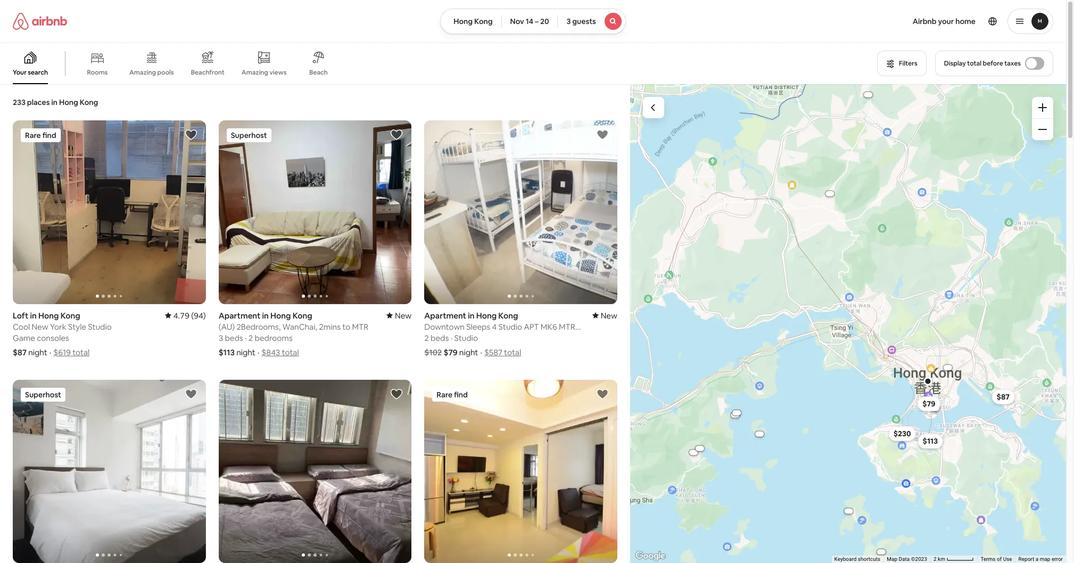 Task type: locate. For each thing, give the bounding box(es) containing it.
$79 right '$102'
[[444, 347, 458, 357]]

0 vertical spatial add to wishlist: apartment in hong kong image
[[597, 128, 609, 141]]

wanchai,
[[283, 321, 317, 332]]

2 night from the left
[[237, 347, 256, 357]]

nov
[[511, 17, 525, 26]]

total right $843
[[282, 347, 299, 357]]

in inside "apartment in hong kong (au) 2bedrooms, wanchai, 2mins to mtr 3 beds · 2 bedrooms $113 night · $843 total"
[[262, 310, 269, 320]]

$843 total button
[[262, 347, 299, 357]]

$79 inside "button"
[[923, 399, 936, 408]]

3 down '(au)'
[[219, 333, 223, 343]]

$87 button
[[992, 389, 1015, 404]]

places
[[27, 97, 50, 107]]

1 horizontal spatial amazing
[[242, 68, 268, 77]]

0 horizontal spatial 2
[[249, 333, 253, 343]]

$587
[[485, 347, 503, 357]]

beds
[[225, 333, 243, 343], [431, 333, 449, 343]]

use
[[1004, 556, 1013, 562]]

hong inside "apartment in hong kong (au) 2bedrooms, wanchai, 2mins to mtr 3 beds · 2 bedrooms $113 night · $843 total"
[[271, 310, 291, 320]]

3
[[567, 17, 571, 26], [219, 333, 223, 343]]

0 horizontal spatial apartment
[[219, 310, 261, 320]]

3 inside "apartment in hong kong (au) 2bedrooms, wanchai, 2mins to mtr 3 beds · 2 bedrooms $113 night · $843 total"
[[219, 333, 223, 343]]

2
[[249, 333, 253, 343], [425, 333, 429, 343], [934, 556, 937, 562]]

2 up '$102'
[[425, 333, 429, 343]]

3 guests button
[[558, 9, 626, 34]]

kong up $587 total button
[[499, 310, 519, 320]]

in
[[51, 97, 58, 107], [30, 310, 37, 320], [262, 310, 269, 320], [468, 310, 475, 320]]

1 horizontal spatial studio
[[455, 333, 478, 343]]

total inside loft in hong kong cool new york style studio game consoles $87 night · $619 total
[[73, 347, 90, 357]]

consoles
[[37, 333, 69, 343]]

terms of use
[[981, 556, 1013, 562]]

0 vertical spatial $113
[[219, 347, 235, 357]]

amazing for amazing views
[[242, 68, 268, 77]]

game
[[13, 333, 35, 343]]

$79
[[444, 347, 458, 357], [923, 399, 936, 408]]

1 vertical spatial studio
[[455, 333, 478, 343]]

1 horizontal spatial $87
[[997, 392, 1010, 401]]

beds up '$102'
[[431, 333, 449, 343]]

apartment up '(au)'
[[219, 310, 261, 320]]

2 beds · studio $102 $79 night · $587 total
[[425, 333, 522, 357]]

233
[[13, 97, 25, 107]]

$79 inside '2 beds · studio $102 $79 night · $587 total'
[[444, 347, 458, 357]]

airbnb
[[913, 17, 937, 26]]

0 horizontal spatial $113
[[219, 347, 235, 357]]

1 vertical spatial add to wishlist: apartment in hong kong image
[[597, 388, 609, 400]]

hong
[[454, 17, 473, 26], [59, 97, 78, 107], [38, 310, 59, 320], [271, 310, 291, 320], [477, 310, 497, 320]]

filters button
[[878, 51, 927, 76]]

cool
[[13, 321, 30, 332]]

night inside "apartment in hong kong (au) 2bedrooms, wanchai, 2mins to mtr 3 beds · 2 bedrooms $113 night · $843 total"
[[237, 347, 256, 357]]

york
[[50, 321, 66, 332]]

kong down rooms at the top left of page
[[80, 97, 98, 107]]

0 horizontal spatial $79
[[444, 347, 458, 357]]

apartment up '$102'
[[425, 310, 467, 320]]

1 vertical spatial $79
[[923, 399, 936, 408]]

0 vertical spatial add to wishlist: apartment in hong kong image
[[391, 128, 403, 141]]

report a map error link
[[1019, 556, 1064, 562]]

1 horizontal spatial add to wishlist: apartment in hong kong image
[[597, 128, 609, 141]]

2 beds from the left
[[431, 333, 449, 343]]

2 km button
[[931, 556, 978, 563]]

1 horizontal spatial night
[[237, 347, 256, 357]]

profile element
[[639, 0, 1054, 43]]

to
[[343, 321, 351, 332]]

kong for apartment in hong kong
[[499, 310, 519, 320]]

$113 inside button
[[923, 436, 938, 446]]

in for apartment in hong kong
[[468, 310, 475, 320]]

1 apartment from the left
[[219, 310, 261, 320]]

new
[[395, 310, 412, 320], [601, 310, 618, 320], [32, 321, 48, 332]]

apartment in hong kong
[[425, 310, 519, 320]]

in right loft
[[30, 310, 37, 320]]

0 horizontal spatial 3
[[219, 333, 223, 343]]

$113
[[219, 347, 235, 357], [923, 436, 938, 446]]

2 inside button
[[934, 556, 937, 562]]

studio right 'style'
[[88, 321, 112, 332]]

kong up 'style'
[[61, 310, 80, 320]]

3 guests
[[567, 17, 596, 26]]

3 night from the left
[[460, 347, 479, 357]]

error
[[1053, 556, 1064, 562]]

apartment inside "apartment in hong kong (au) 2bedrooms, wanchai, 2mins to mtr 3 beds · 2 bedrooms $113 night · $843 total"
[[219, 310, 261, 320]]

2 for 2 beds · studio $102 $79 night · $587 total
[[425, 333, 429, 343]]

$843
[[262, 347, 280, 357]]

night left $587
[[460, 347, 479, 357]]

20
[[541, 17, 549, 26]]

add to wishlist: apartment in hong kong image
[[597, 128, 609, 141], [185, 388, 197, 400]]

apartment
[[219, 310, 261, 320], [425, 310, 467, 320]]

2 horizontal spatial 2
[[934, 556, 937, 562]]

hong inside button
[[454, 17, 473, 26]]

studio inside '2 beds · studio $102 $79 night · $587 total'
[[455, 333, 478, 343]]

$113 right $230
[[923, 436, 938, 446]]

0 horizontal spatial new
[[32, 321, 48, 332]]

km
[[939, 556, 946, 562]]

loft in hong kong cool new york style studio game consoles $87 night · $619 total
[[13, 310, 112, 357]]

total
[[968, 59, 982, 68], [73, 347, 90, 357], [282, 347, 299, 357], [504, 347, 522, 357]]

zoom in image
[[1039, 103, 1048, 112]]

2 down 2bedrooms, on the bottom of the page
[[249, 333, 253, 343]]

4.79 (94)
[[173, 310, 206, 320]]

$619
[[53, 347, 71, 357]]

1 beds from the left
[[225, 333, 243, 343]]

total inside '2 beds · studio $102 $79 night · $587 total'
[[504, 347, 522, 357]]

1 vertical spatial 3
[[219, 333, 223, 343]]

total right $587
[[504, 347, 522, 357]]

amazing left the "pools"
[[129, 68, 156, 77]]

group
[[13, 120, 206, 304], [219, 120, 412, 304], [425, 120, 618, 304], [13, 380, 206, 563], [219, 380, 412, 563], [425, 380, 618, 563]]

2 left km
[[934, 556, 937, 562]]

display
[[945, 59, 967, 68]]

search
[[28, 68, 48, 77]]

studio
[[88, 321, 112, 332], [455, 333, 478, 343]]

14
[[526, 17, 534, 26]]

2 apartment from the left
[[425, 310, 467, 320]]

0 vertical spatial 3
[[567, 17, 571, 26]]

0 horizontal spatial amazing
[[129, 68, 156, 77]]

shortcuts
[[859, 556, 881, 562]]

1 horizontal spatial $113
[[923, 436, 938, 446]]

2mins
[[319, 321, 341, 332]]

hong inside loft in hong kong cool new york style studio game consoles $87 night · $619 total
[[38, 310, 59, 320]]

in inside loft in hong kong cool new york style studio game consoles $87 night · $619 total
[[30, 310, 37, 320]]

night down game
[[28, 347, 47, 357]]

beds inside "apartment in hong kong (au) 2bedrooms, wanchai, 2mins to mtr 3 beds · 2 bedrooms $113 night · $843 total"
[[225, 333, 243, 343]]

map
[[888, 556, 898, 562]]

terms of use link
[[981, 556, 1013, 562]]

0 vertical spatial $79
[[444, 347, 458, 357]]

google map
showing 19 stays. region
[[623, 84, 1067, 563]]

add to wishlist: boutique hotel in 香港 image
[[391, 388, 403, 400]]

–
[[535, 17, 539, 26]]

night
[[28, 347, 47, 357], [237, 347, 256, 357], [460, 347, 479, 357]]

0 horizontal spatial add to wishlist: apartment in hong kong image
[[185, 388, 197, 400]]

hong kong
[[454, 17, 493, 26]]

2 inside '2 beds · studio $102 $79 night · $587 total'
[[425, 333, 429, 343]]

kong inside "apartment in hong kong (au) 2bedrooms, wanchai, 2mins to mtr 3 beds · 2 bedrooms $113 night · $843 total"
[[293, 310, 313, 320]]

3 inside button
[[567, 17, 571, 26]]

total inside button
[[968, 59, 982, 68]]

kong
[[475, 17, 493, 26], [80, 97, 98, 107], [61, 310, 80, 320], [293, 310, 313, 320], [499, 310, 519, 320]]

· left the $619
[[49, 347, 51, 357]]

beachfront
[[191, 68, 225, 77]]

1 horizontal spatial 3
[[567, 17, 571, 26]]

3 left guests
[[567, 17, 571, 26]]

kong inside loft in hong kong cool new york style studio game consoles $87 night · $619 total
[[61, 310, 80, 320]]

studio down apartment in hong kong
[[455, 333, 478, 343]]

1 vertical spatial $87
[[997, 392, 1010, 401]]

1 night from the left
[[28, 347, 47, 357]]

beach: upper cheung sha beach image
[[623, 499, 631, 508]]

0 horizontal spatial beds
[[225, 333, 243, 343]]

0 horizontal spatial $87
[[13, 347, 27, 357]]

$87
[[13, 347, 27, 357], [997, 392, 1010, 401]]

rooms
[[87, 68, 108, 77]]

of
[[998, 556, 1003, 562]]

(au)
[[219, 321, 235, 332]]

$587 total button
[[485, 347, 522, 357]]

in up '2 beds · studio $102 $79 night · $587 total'
[[468, 310, 475, 320]]

$79 up $113 button
[[923, 399, 936, 408]]

night inside '2 beds · studio $102 $79 night · $587 total'
[[460, 347, 479, 357]]

None search field
[[441, 9, 626, 34]]

1 horizontal spatial beds
[[431, 333, 449, 343]]

1 horizontal spatial $79
[[923, 399, 936, 408]]

your
[[13, 68, 27, 77]]

1 horizontal spatial new
[[395, 310, 412, 320]]

total right the $619
[[73, 347, 90, 357]]

loft
[[13, 310, 28, 320]]

2 horizontal spatial night
[[460, 347, 479, 357]]

new for 2 beds · studio $102 $79 night · $587 total
[[601, 310, 618, 320]]

night left $843
[[237, 347, 256, 357]]

amazing left views
[[242, 68, 268, 77]]

mtr
[[352, 321, 369, 332]]

airbnb your home link
[[907, 10, 983, 32]]

kong up wanchai,
[[293, 310, 313, 320]]

1 horizontal spatial 2
[[425, 333, 429, 343]]

2 horizontal spatial new
[[601, 310, 618, 320]]

0 vertical spatial $87
[[13, 347, 27, 357]]

add to wishlist: apartment in hong kong image
[[391, 128, 403, 141], [597, 388, 609, 400]]

display total before taxes
[[945, 59, 1022, 68]]

in up 2bedrooms, on the bottom of the page
[[262, 310, 269, 320]]

beds down '(au)'
[[225, 333, 243, 343]]

4.79 out of 5 average rating,  94 reviews image
[[165, 310, 206, 320]]

report
[[1019, 556, 1035, 562]]

studio inside loft in hong kong cool new york style studio game consoles $87 night · $619 total
[[88, 321, 112, 332]]

beds inside '2 beds · studio $102 $79 night · $587 total'
[[431, 333, 449, 343]]

nov 14 – 20 button
[[502, 9, 558, 34]]

0 horizontal spatial night
[[28, 347, 47, 357]]

0 vertical spatial studio
[[88, 321, 112, 332]]

kong left nov
[[475, 17, 493, 26]]

total left before
[[968, 59, 982, 68]]

1 vertical spatial $113
[[923, 436, 938, 446]]

$113 down '(au)'
[[219, 347, 235, 357]]

amazing for amazing pools
[[129, 68, 156, 77]]

1 horizontal spatial apartment
[[425, 310, 467, 320]]

0 horizontal spatial studio
[[88, 321, 112, 332]]



Task type: describe. For each thing, give the bounding box(es) containing it.
· inside loft in hong kong cool new york style studio game consoles $87 night · $619 total
[[49, 347, 51, 357]]

0 horizontal spatial add to wishlist: apartment in hong kong image
[[391, 128, 403, 141]]

views
[[270, 68, 287, 77]]

· down apartment in hong kong
[[451, 333, 453, 343]]

keyboard shortcuts button
[[835, 556, 881, 563]]

apartment for apartment in hong kong (au) 2bedrooms, wanchai, 2mins to mtr 3 beds · 2 bedrooms $113 night · $843 total
[[219, 310, 261, 320]]

· left $843
[[258, 347, 260, 357]]

before
[[984, 59, 1004, 68]]

zoom out image
[[1039, 125, 1048, 134]]

add to wishlist: loft in hong kong image
[[185, 128, 197, 141]]

$113 inside "apartment in hong kong (au) 2bedrooms, wanchai, 2mins to mtr 3 beds · 2 bedrooms $113 night · $843 total"
[[219, 347, 235, 357]]

total inside "apartment in hong kong (au) 2bedrooms, wanchai, 2mins to mtr 3 beds · 2 bedrooms $113 night · $843 total"
[[282, 347, 299, 357]]

new place to stay image
[[387, 310, 412, 320]]

233 places in hong kong
[[13, 97, 98, 107]]

pools
[[157, 68, 174, 77]]

map
[[1041, 556, 1051, 562]]

apartment in hong kong (au) 2bedrooms, wanchai, 2mins to mtr 3 beds · 2 bedrooms $113 night · $843 total
[[219, 310, 369, 357]]

your search
[[13, 68, 48, 77]]

style
[[68, 321, 86, 332]]

data
[[899, 556, 910, 562]]

· left $587
[[481, 347, 483, 357]]

$87 inside "button"
[[997, 392, 1010, 401]]

apartment for apartment in hong kong
[[425, 310, 467, 320]]

hong for loft in hong kong cool new york style studio game consoles $87 night · $619 total
[[38, 310, 59, 320]]

$102
[[425, 347, 442, 357]]

amazing views
[[242, 68, 287, 77]]

in right places
[[51, 97, 58, 107]]

1 horizontal spatial add to wishlist: apartment in hong kong image
[[597, 388, 609, 400]]

your
[[939, 17, 955, 26]]

airbnb your home
[[913, 17, 976, 26]]

beach
[[310, 68, 328, 77]]

hong for apartment in hong kong
[[477, 310, 497, 320]]

2 inside "apartment in hong kong (au) 2bedrooms, wanchai, 2mins to mtr 3 beds · 2 bedrooms $113 night · $843 total"
[[249, 333, 253, 343]]

$113 button
[[918, 434, 943, 449]]

keyboard shortcuts
[[835, 556, 881, 562]]

a
[[1036, 556, 1039, 562]]

in for apartment in hong kong (au) 2bedrooms, wanchai, 2mins to mtr 3 beds · 2 bedrooms $113 night · $843 total
[[262, 310, 269, 320]]

$87 inside loft in hong kong cool new york style studio game consoles $87 night · $619 total
[[13, 347, 27, 357]]

report a map error
[[1019, 556, 1064, 562]]

guests
[[573, 17, 596, 26]]

hong kong button
[[441, 9, 502, 34]]

2bedrooms,
[[237, 321, 281, 332]]

filters
[[900, 59, 918, 68]]

kong for loft in hong kong cool new york style studio game consoles $87 night · $619 total
[[61, 310, 80, 320]]

hong for apartment in hong kong (au) 2bedrooms, wanchai, 2mins to mtr 3 beds · 2 bedrooms $113 night · $843 total
[[271, 310, 291, 320]]

nov 14 – 20
[[511, 17, 549, 26]]

map data ©2023
[[888, 556, 928, 562]]

google image
[[633, 549, 669, 563]]

new for apartment in hong kong (au) 2bedrooms, wanchai, 2mins to mtr 3 beds · 2 bedrooms $113 night · $843 total
[[395, 310, 412, 320]]

(94)
[[191, 310, 206, 320]]

amazing pools
[[129, 68, 174, 77]]

©2023
[[912, 556, 928, 562]]

new place to stay image
[[593, 310, 618, 320]]

taxes
[[1005, 59, 1022, 68]]

night inside loft in hong kong cool new york style studio game consoles $87 night · $619 total
[[28, 347, 47, 357]]

4.79
[[173, 310, 190, 320]]

new inside loft in hong kong cool new york style studio game consoles $87 night · $619 total
[[32, 321, 48, 332]]

kong inside button
[[475, 17, 493, 26]]

$79 button
[[918, 396, 941, 411]]

none search field containing hong kong
[[441, 9, 626, 34]]

in for loft in hong kong cool new york style studio game consoles $87 night · $619 total
[[30, 310, 37, 320]]

display total before taxes button
[[936, 51, 1054, 76]]

terms
[[981, 556, 996, 562]]

$230 button
[[889, 426, 916, 441]]

$230
[[894, 429, 911, 438]]

2 for 2 km
[[934, 556, 937, 562]]

home
[[956, 17, 976, 26]]

$619 total button
[[53, 347, 90, 357]]

bedrooms
[[255, 333, 293, 343]]

· down 2bedrooms, on the bottom of the page
[[245, 333, 247, 343]]

kong for apartment in hong kong (au) 2bedrooms, wanchai, 2mins to mtr 3 beds · 2 bedrooms $113 night · $843 total
[[293, 310, 313, 320]]

1 vertical spatial add to wishlist: apartment in hong kong image
[[185, 388, 197, 400]]

2 km
[[934, 556, 947, 562]]

keyboard
[[835, 556, 857, 562]]



Task type: vqa. For each thing, say whether or not it's contained in the screenshot.
6
no



